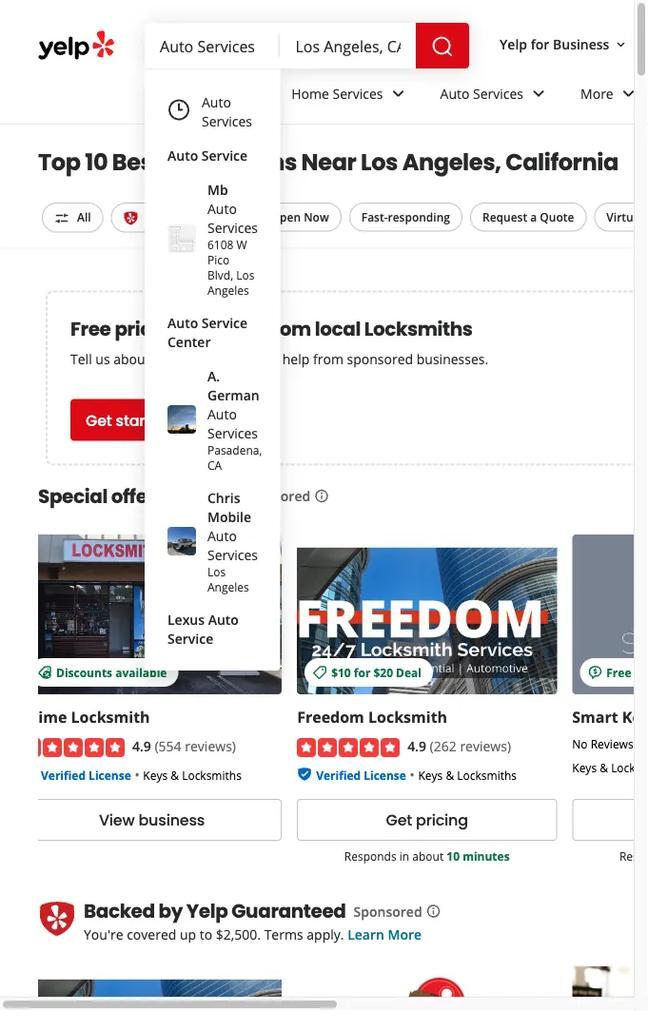 Task type: vqa. For each thing, say whether or not it's contained in the screenshot.
the left Auto Services
yes



Task type: locate. For each thing, give the bounding box(es) containing it.
16 discount available v2 image
[[37, 665, 52, 680]]

1 horizontal spatial sponsored
[[354, 903, 422, 921]]

auto services link down search image
[[425, 69, 565, 124]]

1 vertical spatial yelp
[[146, 209, 170, 225]]

about right us
[[113, 350, 150, 368]]

services down "mobile"
[[207, 546, 258, 564]]

get pricing button
[[297, 799, 557, 841]]

los down "mobile"
[[207, 564, 226, 580]]

auto down german
[[207, 405, 237, 423]]

free inside free price estimates from local locksmiths tell us about your project and get help from sponsored businesses.
[[70, 315, 111, 342]]

0 horizontal spatial &
[[171, 767, 179, 783]]

reviews) right (262
[[460, 737, 511, 755]]

0 horizontal spatial free
[[70, 315, 111, 342]]

1 vertical spatial free
[[606, 664, 631, 680]]

16 info v2 image for special offers for you
[[314, 489, 329, 504]]

auto services up auto service link
[[202, 93, 252, 130]]

virtual c
[[607, 209, 648, 225]]

los inside chris mobile auto services los angeles
[[207, 564, 226, 580]]

service for auto service center
[[202, 314, 247, 332]]

auto services link up 'auto service'
[[156, 85, 269, 138]]

0 vertical spatial 16 info v2 image
[[314, 489, 329, 504]]

angeles up lexus auto service link
[[207, 579, 249, 595]]

1 reviews) from the left
[[185, 737, 236, 755]]

auto services down search image
[[440, 84, 523, 102]]

2 locksmith from the left
[[368, 707, 447, 727]]

16 verified v2 image
[[297, 767, 312, 782]]

0 vertical spatial get
[[86, 410, 112, 431]]

about right in
[[412, 848, 444, 864]]

more right the learn
[[388, 925, 422, 943]]

2 vertical spatial service
[[168, 630, 213, 648]]

sponsored
[[347, 350, 413, 368]]

24 chevron down v2 image down yelp for business
[[527, 82, 550, 105]]

pricing
[[416, 809, 468, 831]]

1 horizontal spatial yelp
[[500, 35, 527, 53]]

prime
[[22, 707, 67, 727]]

1 locksmith from the left
[[71, 707, 150, 727]]

1 horizontal spatial locksmith
[[368, 707, 447, 727]]

free est link
[[572, 534, 648, 694]]

fast-responding
[[361, 209, 450, 225]]

locksmiths up businesses.
[[364, 315, 473, 342]]

angeles
[[207, 282, 249, 298], [207, 579, 249, 595]]

your
[[153, 350, 182, 368]]

sponsored
[[242, 487, 310, 505], [354, 903, 422, 921]]

1 horizontal spatial 4.9 star rating image
[[297, 738, 400, 757]]

yelp guaranteed button
[[111, 203, 251, 233]]

2 vertical spatial for
[[354, 664, 371, 680]]

1 horizontal spatial 16 info v2 image
[[426, 904, 441, 919]]

los right near
[[361, 147, 398, 178]]

1 vertical spatial sponsored
[[354, 903, 422, 921]]

service
[[202, 146, 247, 164], [202, 314, 247, 332], [168, 630, 213, 648]]

locksmiths inside free price estimates from local locksmiths tell us about your project and get help from sponsored businesses.
[[364, 315, 473, 342]]

freedom locksmith
[[297, 707, 447, 727]]

0 horizontal spatial los
[[207, 564, 226, 580]]

pasadena,
[[207, 442, 262, 458]]

0 horizontal spatial for
[[169, 483, 195, 510]]

auto services link
[[425, 69, 565, 124], [156, 85, 269, 138]]

all
[[77, 209, 91, 225]]

16 deal v2 image
[[312, 665, 328, 680]]

1 horizontal spatial for
[[354, 664, 371, 680]]

0 horizontal spatial verified license
[[41, 767, 131, 783]]

1 vertical spatial angeles
[[207, 579, 249, 595]]

auto right 24 clock v2 icon
[[202, 93, 231, 111]]

services up pico
[[207, 218, 258, 236]]

2 horizontal spatial for
[[531, 35, 549, 53]]

1 horizontal spatial more
[[581, 84, 614, 102]]

free
[[70, 315, 111, 342], [606, 664, 631, 680]]

1 horizontal spatial keys & locksmiths
[[418, 767, 517, 783]]

about inside free price estimates from local locksmiths tell us about your project and get help from sponsored businesses.
[[113, 350, 150, 368]]

4.9 star rating image down the freedom
[[297, 738, 400, 757]]

verified license button right 16 verified v2 icon
[[316, 765, 406, 783]]

service inside auto service center
[[202, 314, 247, 332]]

0 horizontal spatial auto services
[[202, 93, 252, 130]]

us
[[95, 350, 110, 368]]

0 horizontal spatial keys
[[143, 767, 168, 783]]

2 4.9 star rating image from the left
[[297, 738, 400, 757]]

services
[[333, 84, 383, 102], [473, 84, 523, 102], [202, 112, 252, 130], [207, 218, 258, 236], [207, 424, 258, 442], [207, 546, 258, 564]]

& inside smart key no reviews keys & locksm
[[600, 759, 608, 775]]

apply.
[[307, 925, 344, 943]]

1 horizontal spatial free
[[606, 664, 631, 680]]

services up ca
[[207, 424, 258, 442]]

1 verified from the left
[[41, 767, 86, 783]]

verified for second 'verified license' button from left
[[316, 767, 361, 783]]

to
[[200, 925, 212, 943]]

16 info v2 image
[[314, 489, 329, 504], [426, 904, 441, 919]]

keys & locksmiths for prime locksmith
[[143, 767, 242, 783]]

keys & locksmiths down 4.9 (554 reviews)
[[143, 767, 242, 783]]

key
[[622, 707, 648, 727]]

2 keys & locksmiths from the left
[[418, 767, 517, 783]]

keys
[[572, 759, 597, 775], [143, 767, 168, 783], [418, 767, 443, 783]]

business categories element
[[145, 69, 648, 124]]

get inside get pricing button
[[386, 809, 412, 831]]

service up center
[[202, 314, 247, 332]]

los right blvd,
[[236, 267, 255, 283]]

keys down no
[[572, 759, 597, 775]]

0 horizontal spatial verified license button
[[41, 765, 131, 783]]

24 chevron down v2 image down 16 chevron down v2 icon
[[617, 82, 640, 105]]

1 horizontal spatial from
[[313, 350, 343, 368]]

24 chevron down v2 image inside more link
[[617, 82, 640, 105]]

yelp right 16 yelp guaranteed v2 icon on the top left
[[146, 209, 170, 225]]

2 horizontal spatial keys
[[572, 759, 597, 775]]

& down (262
[[446, 767, 454, 783]]

4.9 (554 reviews)
[[132, 737, 236, 755]]

pico
[[207, 252, 230, 267]]

1 horizontal spatial keys
[[418, 767, 443, 783]]

2 reviews) from the left
[[460, 737, 511, 755]]

verified right 16 verified v2 icon
[[316, 767, 361, 783]]

4.9 left (554
[[132, 737, 151, 755]]

0 horizontal spatial license
[[89, 767, 131, 783]]

lexus
[[168, 611, 205, 629]]

1 keys & locksmiths from the left
[[143, 767, 242, 783]]

near
[[301, 147, 356, 178]]

guaranteed
[[173, 209, 239, 225]]

a. german auto services pasadena, ca
[[207, 367, 262, 473]]

smart key link
[[572, 707, 648, 727]]

1 horizontal spatial reviews)
[[460, 737, 511, 755]]

10 left the minutes
[[447, 848, 460, 864]]

0 horizontal spatial 4.9 star rating image
[[22, 738, 125, 757]]

0 horizontal spatial get
[[86, 410, 112, 431]]

price
[[115, 315, 163, 342]]

yelp inside the filters group
[[146, 209, 170, 225]]

license down freedom locksmith
[[364, 767, 406, 783]]

0 horizontal spatial auto services link
[[156, 85, 269, 138]]

& down (554
[[171, 767, 179, 783]]

10 right top
[[85, 147, 108, 178]]

from up the help
[[265, 315, 311, 342]]

auto down mb
[[207, 199, 237, 217]]

1 horizontal spatial verified license button
[[316, 765, 406, 783]]

angeles down pico
[[207, 282, 249, 298]]

get for get started
[[86, 410, 112, 431]]

0 horizontal spatial 16 info v2 image
[[314, 489, 329, 504]]

reviews) right (554
[[185, 737, 236, 755]]

mb auto services 6108 w pico blvd, los angeles
[[207, 180, 258, 298]]

responds
[[344, 848, 397, 864]]

None field
[[160, 35, 265, 56], [296, 35, 401, 56], [160, 35, 265, 56]]

& for prime locksmith
[[171, 767, 179, 783]]

1 horizontal spatial verified
[[316, 767, 361, 783]]

24 clock v2 image
[[168, 98, 190, 121]]

2 24 chevron down v2 image from the left
[[617, 82, 640, 105]]

for right $10
[[354, 664, 371, 680]]

started
[[116, 410, 170, 431]]

open now
[[271, 209, 329, 225]]

auto services
[[440, 84, 523, 102], [202, 93, 252, 130]]

$20
[[373, 664, 393, 680]]

1 horizontal spatial get
[[386, 809, 412, 831]]

1 24 chevron down v2 image from the left
[[527, 82, 550, 105]]

you
[[198, 483, 234, 510]]

service down lexus on the bottom of the page
[[168, 630, 213, 648]]

for left business
[[531, 35, 549, 53]]

1 angeles from the top
[[207, 282, 249, 298]]

estimates
[[166, 315, 262, 342]]

restaurants link
[[145, 69, 276, 124]]

none field near
[[296, 35, 401, 56]]

businesses.
[[417, 350, 488, 368]]

keys & locksmiths
[[143, 767, 242, 783], [418, 767, 517, 783]]

discounts
[[56, 664, 112, 680]]

1 license from the left
[[89, 767, 131, 783]]

2 verified from the left
[[316, 767, 361, 783]]

learn more link
[[348, 925, 422, 943]]

home services
[[291, 84, 383, 102]]

1 horizontal spatial auto services
[[440, 84, 523, 102]]

4.9 star rating image
[[22, 738, 125, 757], [297, 738, 400, 757]]

a.
[[207, 367, 220, 385]]

keys inside smart key no reviews keys & locksm
[[572, 759, 597, 775]]

0 horizontal spatial reviews)
[[185, 737, 236, 755]]

more down business
[[581, 84, 614, 102]]

yelp for yelp guaranteed
[[146, 209, 170, 225]]

auto inside mb auto services 6108 w pico blvd, los angeles
[[207, 199, 237, 217]]

auto down "mobile"
[[207, 527, 237, 545]]

0 vertical spatial service
[[202, 146, 247, 164]]

sponsored up "mobile"
[[242, 487, 310, 505]]

1 horizontal spatial los
[[236, 267, 255, 283]]

auto services inside 'business categories' element
[[440, 84, 523, 102]]

auto inside lexus auto service
[[208, 611, 239, 629]]

0 vertical spatial los
[[361, 147, 398, 178]]

service for auto service
[[202, 146, 247, 164]]

a
[[530, 209, 537, 225]]

0 horizontal spatial 4.9
[[132, 737, 151, 755]]

16 chevron down v2 image
[[613, 37, 629, 52]]

0 horizontal spatial more
[[388, 925, 422, 943]]

1 horizontal spatial verified license
[[316, 767, 406, 783]]

about
[[113, 350, 150, 368], [412, 848, 444, 864]]

up
[[180, 925, 196, 943]]

& for freedom locksmith
[[446, 767, 454, 783]]

for inside button
[[531, 35, 549, 53]]

yelp for yelp for business
[[500, 35, 527, 53]]

1 4.9 from the left
[[132, 737, 151, 755]]

virtual
[[607, 209, 643, 225]]

1 vertical spatial los
[[236, 267, 255, 283]]

0 horizontal spatial 24 chevron down v2 image
[[527, 82, 550, 105]]

1 vertical spatial for
[[169, 483, 195, 510]]

0 horizontal spatial keys & locksmiths
[[143, 767, 242, 783]]

0 vertical spatial sponsored
[[242, 487, 310, 505]]

locksmiths up mb
[[166, 147, 297, 178]]

get pricing
[[386, 809, 468, 831]]

10
[[85, 147, 108, 178], [447, 848, 460, 864]]

2 horizontal spatial &
[[600, 759, 608, 775]]

verified license up view
[[41, 767, 131, 783]]

24 chevron down v2 image
[[527, 82, 550, 105], [617, 82, 640, 105]]

smart key no reviews keys & locksm
[[572, 707, 648, 775]]

you're covered up to $2,500. terms apply. learn more
[[84, 925, 422, 943]]

1 horizontal spatial 24 chevron down v2 image
[[617, 82, 640, 105]]

yelp
[[500, 35, 527, 53], [146, 209, 170, 225]]

free left "est"
[[606, 664, 631, 680]]

0 horizontal spatial sponsored
[[242, 487, 310, 505]]

0 vertical spatial yelp
[[500, 35, 527, 53]]

0 horizontal spatial locksmith
[[71, 707, 150, 727]]

keys & locksmiths down 4.9 (262 reviews)
[[418, 767, 517, 783]]

yelp left business
[[500, 35, 527, 53]]

0 horizontal spatial from
[[265, 315, 311, 342]]

get left started
[[86, 410, 112, 431]]

0 vertical spatial more
[[581, 84, 614, 102]]

2 horizontal spatial los
[[361, 147, 398, 178]]

for for yelp
[[531, 35, 549, 53]]

angeles,
[[402, 147, 501, 178]]

request a quote
[[483, 209, 574, 225]]

locksmith
[[71, 707, 150, 727], [368, 707, 447, 727]]

get inside get started button
[[86, 410, 112, 431]]

2 4.9 from the left
[[407, 737, 426, 755]]

verified license button
[[41, 765, 131, 783], [316, 765, 406, 783]]

2 license from the left
[[364, 767, 406, 783]]

get up in
[[386, 809, 412, 831]]

verified for second 'verified license' button from right
[[41, 767, 86, 783]]

16 free estimates v2 image
[[587, 665, 603, 680]]

verified license right 16 verified v2 icon
[[316, 767, 406, 783]]

reviews) for prime locksmith
[[185, 737, 236, 755]]

1 horizontal spatial 4.9
[[407, 737, 426, 755]]

more
[[581, 84, 614, 102], [388, 925, 422, 943]]

keys & locksmiths for freedom locksmith
[[418, 767, 517, 783]]

auto down search image
[[440, 84, 470, 102]]

1 horizontal spatial license
[[364, 767, 406, 783]]

locksmiths down 4.9 (262 reviews)
[[457, 767, 517, 783]]

for left you
[[169, 483, 195, 510]]

auto inside 'business categories' element
[[440, 84, 470, 102]]

1 vertical spatial 16 info v2 image
[[426, 904, 441, 919]]

6108
[[207, 236, 234, 252]]

auto right lexus on the bottom of the page
[[208, 611, 239, 629]]

free up tell at the top left
[[70, 315, 111, 342]]

service inside auto service link
[[202, 146, 247, 164]]

service up mb
[[202, 146, 247, 164]]

from
[[265, 315, 311, 342], [313, 350, 343, 368]]

None search field
[[145, 23, 473, 69]]

1 vertical spatial get
[[386, 809, 412, 831]]

0 horizontal spatial verified
[[41, 767, 86, 783]]

terms
[[264, 925, 303, 943]]

4.9 left (262
[[407, 737, 426, 755]]

verified license button up view
[[41, 765, 131, 783]]

1 horizontal spatial &
[[446, 767, 454, 783]]

4.9
[[132, 737, 151, 755], [407, 737, 426, 755]]

0 horizontal spatial yelp
[[146, 209, 170, 225]]

0 vertical spatial for
[[531, 35, 549, 53]]

keys down (554
[[143, 767, 168, 783]]

4.9 star rating image down prime locksmith link
[[22, 738, 125, 757]]

2 angeles from the top
[[207, 579, 249, 595]]

2 vertical spatial los
[[207, 564, 226, 580]]

2 verified license button from the left
[[316, 765, 406, 783]]

no
[[572, 736, 588, 752]]

1 vertical spatial 10
[[447, 848, 460, 864]]

yelp guaranteed
[[186, 898, 346, 925]]

reviews) for freedom locksmith
[[460, 737, 511, 755]]

by
[[159, 898, 183, 925]]

free for price
[[70, 315, 111, 342]]

0 horizontal spatial about
[[113, 350, 150, 368]]

1 vertical spatial from
[[313, 350, 343, 368]]

filters group
[[38, 203, 648, 233]]

0 vertical spatial about
[[113, 350, 150, 368]]

1 4.9 star rating image from the left
[[22, 738, 125, 757]]

1 vertical spatial service
[[202, 314, 247, 332]]

auto service
[[168, 146, 247, 164]]

0 vertical spatial 10
[[85, 147, 108, 178]]

locksmith down discounts available
[[71, 707, 150, 727]]

0 vertical spatial free
[[70, 315, 111, 342]]

center
[[168, 333, 211, 351]]

reviews)
[[185, 737, 236, 755], [460, 737, 511, 755]]

est
[[634, 664, 648, 680]]

you're
[[84, 925, 123, 943]]

1 vertical spatial about
[[412, 848, 444, 864]]

0 vertical spatial angeles
[[207, 282, 249, 298]]

keys down (262
[[418, 767, 443, 783]]

keys for prime locksmith
[[143, 767, 168, 783]]

locksmith for prime locksmith
[[71, 707, 150, 727]]

los
[[361, 147, 398, 178], [236, 267, 255, 283], [207, 564, 226, 580]]

0 vertical spatial from
[[265, 315, 311, 342]]

  text field
[[160, 35, 265, 56]]

license up view
[[89, 767, 131, 783]]

& down reviews
[[600, 759, 608, 775]]

from down local
[[313, 350, 343, 368]]

more link
[[565, 69, 648, 124]]

view
[[99, 809, 135, 831]]

get
[[259, 350, 279, 368]]

locksmith down deal
[[368, 707, 447, 727]]

1 horizontal spatial 10
[[447, 848, 460, 864]]

1 horizontal spatial about
[[412, 848, 444, 864]]

2 verified license from the left
[[316, 767, 406, 783]]

verified down prime
[[41, 767, 86, 783]]

sponsored up learn more link
[[354, 903, 422, 921]]

auto up center
[[168, 314, 198, 332]]



Task type: describe. For each thing, give the bounding box(es) containing it.
backed
[[84, 898, 155, 925]]

auto service center link
[[156, 305, 269, 359]]

fast-responding button
[[349, 203, 463, 232]]

4.9 for freedom locksmith
[[407, 737, 426, 755]]

16 filter v2 image
[[54, 211, 69, 226]]

auto inside auto services
[[202, 93, 231, 111]]

24 chevron down v2 image
[[387, 82, 410, 105]]

california
[[506, 147, 618, 178]]

$2,500.
[[216, 925, 261, 943]]

prime locksmith link
[[22, 707, 150, 727]]

1 horizontal spatial auto services link
[[425, 69, 565, 124]]

backed by yelp guaranteed
[[84, 898, 346, 925]]

learn
[[348, 925, 384, 943]]

discounts available link
[[22, 534, 282, 694]]

4.9 (262 reviews)
[[407, 737, 511, 755]]

free price estimates from local locksmiths tell us about your project and get help from sponsored businesses.
[[70, 315, 488, 368]]

covered
[[127, 925, 176, 943]]

top 10 best locksmiths near los angeles, california
[[38, 147, 618, 178]]

quote
[[540, 209, 574, 225]]

$10 for $20 deal link
[[297, 534, 557, 694]]

open now button
[[259, 203, 341, 232]]

ca
[[207, 457, 222, 473]]

freedom locksmith link
[[297, 707, 447, 727]]

$10
[[331, 664, 351, 680]]

now
[[304, 209, 329, 225]]

offers
[[111, 483, 165, 510]]

responding
[[388, 209, 450, 225]]

get started
[[86, 410, 170, 431]]

angeles inside chris mobile auto services los angeles
[[207, 579, 249, 595]]

respo
[[619, 848, 648, 864]]

available
[[115, 664, 167, 680]]

4.9 star rating image for freedom
[[297, 738, 400, 757]]

1 verified license from the left
[[41, 767, 131, 783]]

special offers for you
[[38, 483, 234, 510]]

discounts available
[[56, 664, 167, 680]]

24 chevron down v2 image for auto services
[[527, 82, 550, 105]]

16 yelp guaranteed v2 image
[[123, 211, 139, 226]]

business
[[553, 35, 610, 53]]

Find text field
[[160, 35, 265, 56]]

sponsored for special offers for you
[[242, 487, 310, 505]]

get started button
[[70, 399, 185, 441]]

request a quote button
[[470, 203, 587, 232]]

deal
[[396, 664, 422, 680]]

business
[[138, 809, 205, 831]]

search image
[[431, 35, 454, 58]]

1 verified license button from the left
[[41, 765, 131, 783]]

mobile
[[207, 508, 251, 526]]

minutes
[[463, 848, 510, 864]]

keys for freedom locksmith
[[418, 767, 443, 783]]

free for est
[[606, 664, 631, 680]]

Near text field
[[296, 35, 401, 56]]

services down yelp for business
[[473, 84, 523, 102]]

service inside lexus auto service
[[168, 630, 213, 648]]

restaurants
[[160, 84, 234, 102]]

special
[[38, 483, 107, 510]]

(554
[[155, 737, 181, 755]]

home
[[291, 84, 329, 102]]

0 horizontal spatial 10
[[85, 147, 108, 178]]

fast-
[[361, 209, 388, 225]]

auto inside chris mobile auto services los angeles
[[207, 527, 237, 545]]

auto inside a. german auto services pasadena, ca
[[207, 405, 237, 423]]

for for $10
[[354, 664, 371, 680]]

virtual c button
[[594, 203, 648, 232]]

4.9 star rating image for prime
[[22, 738, 125, 757]]

services left 24 chevron down v2 image
[[333, 84, 383, 102]]

$10 for $20 deal
[[331, 664, 422, 680]]

los inside mb auto services 6108 w pico blvd, los angeles
[[236, 267, 255, 283]]

view business
[[99, 809, 205, 831]]

local
[[315, 315, 361, 342]]

request
[[483, 209, 527, 225]]

view business link
[[22, 799, 282, 841]]

services inside a. german auto services pasadena, ca
[[207, 424, 258, 442]]

best
[[112, 147, 162, 178]]

home services link
[[276, 69, 425, 124]]

yelp for business button
[[492, 27, 636, 61]]

project
[[185, 350, 229, 368]]

chris
[[207, 489, 240, 507]]

top
[[38, 147, 80, 178]]

yelp guaranteed
[[146, 209, 239, 225]]

mb
[[207, 180, 228, 198]]

24 chevron down v2 image for more
[[617, 82, 640, 105]]

16 info v2 image for backed by yelp guaranteed
[[426, 904, 441, 919]]

locksmith for freedom locksmith
[[368, 707, 447, 727]]

locksm
[[611, 759, 648, 775]]

auto down 24 clock v2 icon
[[168, 146, 198, 164]]

auto service link
[[156, 138, 265, 172]]

angeles inside mb auto services 6108 w pico blvd, los angeles
[[207, 282, 249, 298]]

blvd,
[[207, 267, 233, 283]]

tell
[[70, 350, 92, 368]]

freedom
[[297, 707, 364, 727]]

4.9 for prime locksmith
[[132, 737, 151, 755]]

more inside 'business categories' element
[[581, 84, 614, 102]]

responds in about 10 minutes
[[344, 848, 510, 864]]

1 vertical spatial more
[[388, 925, 422, 943]]

locksmiths down 4.9 (554 reviews)
[[182, 767, 242, 783]]

yelp for business
[[500, 35, 610, 53]]

chris mobile auto services los angeles
[[207, 489, 258, 595]]

sponsored for backed by yelp guaranteed
[[354, 903, 422, 921]]

c
[[646, 209, 648, 225]]

reviews
[[591, 736, 634, 752]]

auto inside auto service center
[[168, 314, 198, 332]]

get for get pricing
[[386, 809, 412, 831]]

lexus auto service link
[[156, 602, 269, 656]]

services up auto service link
[[202, 112, 252, 130]]



